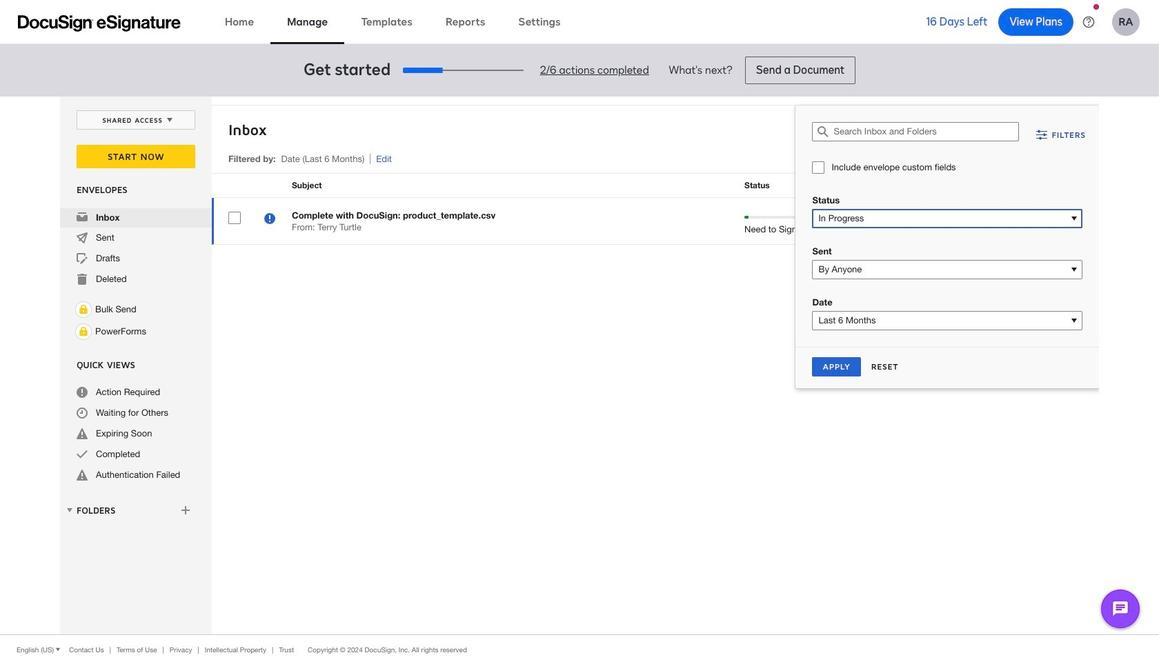 Task type: locate. For each thing, give the bounding box(es) containing it.
1 lock image from the top
[[75, 302, 92, 318]]

sent image
[[77, 233, 88, 244]]

more info region
[[0, 635, 1160, 665]]

0 vertical spatial alert image
[[77, 429, 88, 440]]

alert image
[[77, 429, 88, 440], [77, 470, 88, 481]]

Search Inbox and Folders text field
[[834, 123, 1019, 141]]

clock image
[[77, 408, 88, 419]]

docusign esignature image
[[18, 15, 181, 31]]

1 vertical spatial alert image
[[77, 470, 88, 481]]

alert image down clock image
[[77, 429, 88, 440]]

1 alert image from the top
[[77, 429, 88, 440]]

secondary navigation region
[[60, 97, 1103, 635]]

1 vertical spatial lock image
[[75, 324, 92, 340]]

lock image
[[75, 302, 92, 318], [75, 324, 92, 340]]

0 vertical spatial lock image
[[75, 302, 92, 318]]

completed image
[[77, 449, 88, 460]]

view folders image
[[64, 505, 75, 516]]

alert image down completed image at the bottom left of page
[[77, 470, 88, 481]]



Task type: vqa. For each thing, say whether or not it's contained in the screenshot.
alert image
yes



Task type: describe. For each thing, give the bounding box(es) containing it.
2 lock image from the top
[[75, 324, 92, 340]]

trash image
[[77, 274, 88, 285]]

2 alert image from the top
[[77, 470, 88, 481]]

inbox image
[[77, 212, 88, 223]]

action required image
[[77, 387, 88, 398]]

draft image
[[77, 253, 88, 264]]

need to sign image
[[264, 213, 275, 226]]



